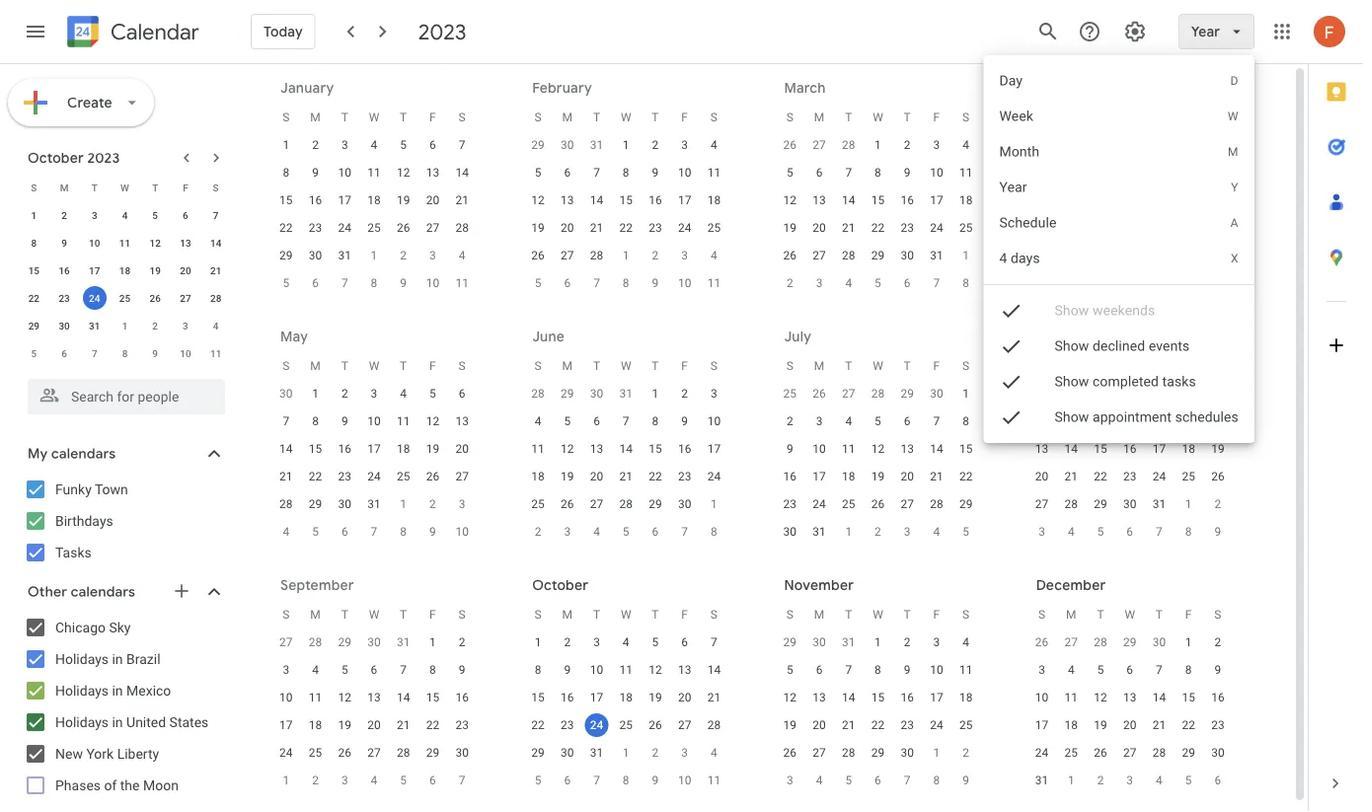Task type: vqa. For each thing, say whether or not it's contained in the screenshot.


Task type: describe. For each thing, give the bounding box(es) containing it.
mexico
[[126, 683, 171, 699]]

29 inside "february" grid
[[532, 138, 545, 152]]

24 for 24 element on top of november
[[813, 498, 826, 512]]

m for january
[[310, 111, 321, 124]]

18 inside august grid
[[1182, 442, 1196, 456]]

in for mexico
[[112, 683, 123, 699]]

row group for may
[[272, 380, 477, 546]]

19 inside october grid
[[649, 691, 662, 705]]

27 inside the "may" grid
[[456, 470, 469, 484]]

show weekends
[[1055, 303, 1156, 319]]

row group for august
[[1028, 380, 1233, 546]]

check for show appointment schedules
[[1000, 406, 1024, 430]]

days
[[1011, 250, 1041, 267]]

f for june
[[682, 359, 688, 373]]

new
[[55, 746, 83, 762]]

december 5 element
[[837, 769, 861, 793]]

12 inside "june" grid
[[561, 442, 574, 456]]

may 3 element
[[1119, 272, 1142, 295]]

21 inside november grid
[[842, 719, 856, 733]]

year menu item
[[984, 170, 1255, 205]]

march 4 element
[[703, 244, 726, 268]]

september 4 element
[[1060, 520, 1084, 544]]

month
[[1000, 144, 1040, 160]]

january 31 element
[[585, 133, 609, 157]]

21 inside august grid
[[1065, 470, 1078, 484]]

other calendars button
[[4, 577, 245, 608]]

f for march
[[934, 111, 940, 124]]

18 inside "february" grid
[[708, 194, 721, 207]]

24, today element for november 7 element for the october 2023 'grid'
[[83, 286, 106, 310]]

may 30 element
[[585, 382, 609, 406]]

calendars for my calendars
[[51, 445, 116, 463]]

july 1 element
[[703, 493, 726, 516]]

june 25 element
[[779, 382, 802, 406]]

august 3 element
[[896, 520, 920, 544]]

1 inside april grid
[[1068, 277, 1075, 290]]

february 11 element
[[450, 272, 474, 295]]

completed
[[1093, 374, 1160, 390]]

show declined events
[[1055, 338, 1190, 355]]

24, today element for november 7 element for october grid
[[585, 714, 609, 738]]

m for june
[[562, 359, 573, 373]]

august 30 element
[[362, 631, 386, 655]]

5 inside april grid
[[1186, 277, 1192, 290]]

april 5 element
[[867, 272, 890, 295]]

november 27 element
[[1060, 631, 1084, 655]]

november 2 element for november 3 element related to the october 2023 'grid'
[[143, 314, 167, 338]]

september 8 element
[[1177, 520, 1201, 544]]

may 2 element
[[1089, 272, 1113, 295]]

2 element
[[1119, 382, 1142, 406]]

november 6 element for "november 5" element corresponding to the october 2023 'grid'
[[52, 342, 76, 365]]

24 element up december 1 element
[[925, 714, 949, 738]]

12 element inside the october 2023 'grid'
[[143, 231, 167, 255]]

january 2 element
[[1089, 769, 1113, 793]]

20 inside "february" grid
[[561, 221, 574, 235]]

july
[[785, 328, 812, 346]]

row group for february
[[524, 131, 729, 297]]

august 5 element
[[955, 520, 978, 544]]

april 6 element
[[896, 272, 920, 295]]

3 inside april grid
[[1127, 277, 1134, 290]]

november
[[785, 577, 854, 594]]

m inside the october 2023 'grid'
[[60, 182, 69, 194]]

today
[[264, 23, 303, 40]]

may 28 element
[[526, 382, 550, 406]]

october 2023 grid
[[19, 174, 231, 367]]

m for march
[[815, 111, 825, 124]]

12 inside december grid
[[1094, 691, 1108, 705]]

may 6 element
[[1207, 272, 1230, 295]]

24 for 24 element on top of december 1 element
[[930, 719, 944, 733]]

check for show completed tasks
[[1000, 370, 1024, 394]]

14 inside november grid
[[842, 691, 856, 705]]

21 inside october grid
[[708, 691, 721, 705]]

24 for 24 element on the right of 'december 2' element on the right bottom of the page
[[1036, 747, 1049, 760]]

24 for 24 element over april 7 element in the right of the page
[[930, 221, 944, 235]]

october for october
[[533, 577, 589, 594]]

row containing 13
[[1028, 435, 1233, 463]]

january 1 element
[[1060, 769, 1084, 793]]

december grid
[[1028, 601, 1233, 795]]

22 inside january grid
[[280, 221, 293, 235]]

24 element up september 7 element
[[1148, 465, 1172, 489]]

f for september
[[430, 608, 436, 622]]

july grid
[[776, 353, 981, 546]]

june 27 element
[[837, 382, 861, 406]]

my calendars button
[[4, 438, 245, 470]]

brazil
[[126, 651, 161, 668]]

m for december
[[1067, 608, 1077, 622]]

february 8 element
[[362, 272, 386, 295]]

sunday column header for 16
[[1028, 104, 1057, 131]]

21 inside july grid
[[930, 470, 944, 484]]

day menu item
[[984, 63, 1255, 99]]

26 inside "june" grid
[[561, 498, 574, 512]]

saturday column header
[[1204, 104, 1233, 131]]

22 inside "june" grid
[[649, 470, 662, 484]]

sunday column header for 20
[[1028, 353, 1057, 380]]

31 inside the "may" grid
[[368, 498, 381, 512]]

31 inside march grid
[[930, 249, 944, 263]]

18 inside march grid
[[960, 194, 973, 207]]

12 inside november grid
[[784, 691, 797, 705]]

29 inside march grid
[[872, 249, 885, 263]]

weekends
[[1093, 303, 1156, 319]]

august 29 element
[[333, 631, 357, 655]]

york
[[86, 746, 114, 762]]

12 element inside march grid
[[779, 189, 802, 212]]

march 7 element
[[585, 272, 609, 295]]

check for show weekends
[[1000, 299, 1024, 323]]

my calendars list
[[4, 474, 245, 569]]

24 element up november
[[808, 493, 832, 516]]

30 inside august grid
[[1124, 498, 1137, 512]]

other calendars
[[28, 584, 135, 601]]

friday column header
[[1174, 353, 1204, 380]]

12 inside the "may" grid
[[426, 415, 440, 429]]

tuesday column header
[[1086, 353, 1116, 380]]

23 inside march grid
[[901, 221, 914, 235]]

20 inside october grid
[[678, 691, 692, 705]]

my calendars
[[28, 445, 116, 463]]

m for november
[[815, 608, 825, 622]]

april grid
[[1028, 104, 1233, 297]]

settings menu image
[[1124, 20, 1147, 43]]

4 days menu item
[[984, 241, 1255, 277]]

3 check checkbox item from the top
[[984, 364, 1255, 400]]

tasks
[[55, 545, 92, 561]]

september 9 element
[[1207, 520, 1230, 544]]

liberty
[[117, 746, 159, 762]]

w for november
[[873, 608, 884, 622]]

row containing 18
[[524, 463, 729, 491]]

11 inside september grid
[[309, 691, 322, 705]]

20 inside september grid
[[368, 719, 381, 733]]

25 inside "february" grid
[[708, 221, 721, 235]]

april 7 element
[[925, 272, 949, 295]]

january 5 element
[[1177, 769, 1201, 793]]

july 5 element
[[614, 520, 638, 544]]

menu containing check
[[984, 55, 1255, 443]]

november 6 element for "november 5" element associated with october grid
[[556, 769, 579, 793]]

12 inside "february" grid
[[532, 194, 545, 207]]

week
[[1000, 108, 1034, 124]]

november 2 element for november 3 element related to october grid
[[644, 742, 668, 765]]

m inside "menu item"
[[1229, 145, 1239, 159]]

chicago sky
[[55, 620, 131, 636]]

march 26 element
[[1031, 133, 1054, 157]]

november 5 element for october grid
[[526, 769, 550, 793]]

22 inside september grid
[[426, 719, 440, 733]]

26 inside the "may" grid
[[426, 470, 440, 484]]

25 inside august grid
[[1182, 470, 1196, 484]]

january
[[280, 79, 334, 97]]

february 27 element
[[808, 133, 832, 157]]

march 10 element
[[673, 272, 697, 295]]

15 inside the "may" grid
[[309, 442, 322, 456]]

january 3 element
[[1119, 769, 1142, 793]]

november 29 element
[[1119, 631, 1142, 655]]

the
[[120, 778, 140, 794]]

19 inside december grid
[[1094, 719, 1108, 733]]

december 9 element
[[955, 769, 978, 793]]

august 4 element
[[925, 520, 949, 544]]

may 31 element
[[614, 382, 638, 406]]

24 inside october grid
[[590, 719, 604, 733]]

22 inside october grid
[[532, 719, 545, 733]]

december 1 element
[[925, 742, 949, 765]]

wednesday column header
[[1116, 353, 1145, 380]]

25 inside the "may" grid
[[397, 470, 410, 484]]

february 28 element
[[837, 133, 861, 157]]

birthdays
[[55, 513, 113, 529]]

november 4 element for november 11 element inside the october 2023 'grid'
[[204, 314, 228, 338]]

row containing 23
[[776, 491, 981, 518]]

29 inside january grid
[[280, 249, 293, 263]]

february 7 element
[[333, 272, 357, 295]]

28 inside the "may" grid
[[280, 498, 293, 512]]

new york liberty
[[55, 746, 159, 762]]

november 5 element for the october 2023 'grid'
[[22, 342, 46, 365]]

y
[[1232, 181, 1239, 195]]

1 horizontal spatial 2023
[[418, 18, 467, 45]]

27 inside january grid
[[426, 221, 440, 235]]

23 inside the "may" grid
[[338, 470, 352, 484]]

in for brazil
[[112, 651, 123, 668]]

18 inside october grid
[[620, 691, 633, 705]]

w inside menu item
[[1228, 110, 1239, 123]]

w for june
[[621, 359, 632, 373]]

january 30 element
[[556, 133, 579, 157]]

30 inside april grid
[[1036, 277, 1049, 290]]

november 9 element for 'november 2' element for november 3 element related to october grid
[[644, 769, 668, 793]]

october 2023
[[28, 149, 120, 167]]

june 8 element
[[392, 520, 415, 544]]

november 9 element for 'november 2' element for november 3 element related to the october 2023 'grid'
[[143, 342, 167, 365]]

26 inside 'november 26' element
[[1036, 636, 1049, 650]]

d
[[1231, 74, 1239, 88]]

june 9 element
[[421, 520, 445, 544]]

february 1 element
[[362, 244, 386, 268]]

f for october
[[682, 608, 688, 622]]

28 inside november grid
[[842, 747, 856, 760]]

schedule
[[1000, 215, 1057, 231]]

13 inside november grid
[[813, 691, 826, 705]]

f for december
[[1186, 608, 1192, 622]]

june
[[533, 328, 565, 346]]

december 8 element
[[925, 769, 949, 793]]

25 inside january grid
[[368, 221, 381, 235]]

april 30 element
[[274, 382, 298, 406]]

october 4 element
[[362, 769, 386, 793]]

schedule menu item
[[984, 205, 1255, 241]]

august 31 element
[[392, 631, 415, 655]]

23 inside november grid
[[901, 719, 914, 733]]

june 2 element
[[421, 493, 445, 516]]

add other calendars image
[[172, 582, 192, 601]]

17 inside march grid
[[930, 194, 944, 207]]

row containing 21
[[272, 463, 477, 491]]

february
[[533, 79, 592, 97]]

17 inside december grid
[[1036, 719, 1049, 733]]

august grid
[[1028, 353, 1233, 546]]

show for show weekends
[[1055, 303, 1090, 319]]

august 28 element
[[304, 631, 327, 655]]

row containing 16
[[776, 463, 981, 491]]

row group for june
[[524, 380, 729, 546]]

february 26 element
[[779, 133, 802, 157]]

united
[[126, 714, 166, 731]]

may 29 element
[[556, 382, 579, 406]]

february 10 element
[[421, 272, 445, 295]]

6 inside april grid
[[1215, 277, 1222, 290]]

june 10 element
[[450, 520, 474, 544]]

september 6 element
[[1119, 520, 1142, 544]]

october 1 element
[[274, 769, 298, 793]]

23 inside "february" grid
[[649, 221, 662, 235]]

w for march
[[873, 111, 884, 124]]

february 4 element
[[450, 244, 474, 268]]

24 for 24 element on top of july 1 element
[[708, 470, 721, 484]]

20 inside january grid
[[426, 194, 440, 207]]

september
[[280, 577, 354, 594]]

september 7 element
[[1148, 520, 1172, 544]]

f for may
[[430, 359, 436, 373]]

my
[[28, 445, 48, 463]]

12 inside january grid
[[397, 166, 410, 180]]

29 inside october grid
[[532, 747, 545, 760]]

main drawer image
[[24, 20, 47, 43]]

20 inside july grid
[[901, 470, 914, 484]]

14 inside august grid
[[1065, 442, 1078, 456]]

20 inside the "may" grid
[[456, 442, 469, 456]]

may grid
[[272, 353, 477, 546]]

phases
[[55, 778, 101, 794]]

holidays in united states
[[55, 714, 209, 731]]

show completed tasks
[[1055, 374, 1197, 390]]

october for october 2023
[[28, 149, 84, 167]]

w for october
[[621, 608, 632, 622]]

16 inside the october 2023 'grid'
[[59, 265, 70, 277]]

15 inside september grid
[[426, 691, 440, 705]]

21 inside december grid
[[1153, 719, 1166, 733]]

21 inside january grid
[[456, 194, 469, 207]]

october 29 element
[[779, 631, 802, 655]]

row containing 14
[[272, 435, 477, 463]]

17 inside the october 2023 'grid'
[[89, 265, 100, 277]]

other
[[28, 584, 67, 601]]

16 element inside row
[[1031, 216, 1054, 240]]

15 inside august grid
[[1094, 442, 1108, 456]]

Search for people text field
[[40, 379, 213, 415]]

show appointment schedules
[[1055, 409, 1239, 426]]

1 vertical spatial 2023
[[87, 149, 120, 167]]

row group for january
[[272, 131, 477, 297]]

24 inside the october 2023 'grid'
[[89, 292, 100, 304]]

november 30 element
[[1148, 631, 1172, 655]]

17 inside september grid
[[280, 719, 293, 733]]

23 inside january grid
[[309, 221, 322, 235]]

march 6 element
[[556, 272, 579, 295]]

9 inside december grid
[[1215, 664, 1222, 677]]

31 inside 'element'
[[842, 636, 856, 650]]

november 10 element for november 3 element related to october grid
[[673, 769, 697, 793]]

town
[[95, 481, 128, 498]]

4 inside april grid
[[1156, 277, 1163, 290]]

6 inside august grid
[[1127, 525, 1134, 539]]



Task type: locate. For each thing, give the bounding box(es) containing it.
september 2 element
[[1207, 493, 1230, 516]]

w inside "june" grid
[[621, 359, 632, 373]]

1 vertical spatial november 8 element
[[614, 769, 638, 793]]

check
[[1000, 299, 1024, 323], [1000, 335, 1024, 358], [1000, 370, 1024, 394], [1000, 406, 1024, 430]]

3 show from the top
[[1055, 374, 1090, 390]]

1 vertical spatial year
[[1000, 179, 1028, 196]]

24 element up july 1 element
[[703, 465, 726, 489]]

24, today element
[[83, 286, 106, 310], [585, 714, 609, 738]]

check for show declined events
[[1000, 335, 1024, 358]]

14
[[456, 166, 469, 180], [590, 194, 604, 207], [842, 194, 856, 207], [210, 237, 222, 249], [280, 442, 293, 456], [620, 442, 633, 456], [930, 442, 944, 456], [1065, 442, 1078, 456], [708, 664, 721, 677], [397, 691, 410, 705], [842, 691, 856, 705], [1153, 691, 1166, 705]]

22 inside march grid
[[872, 221, 885, 235]]

november 3 element for october grid
[[673, 742, 697, 765]]

cell
[[1028, 159, 1057, 187], [1204, 159, 1233, 187], [1204, 187, 1233, 214], [1028, 380, 1057, 408], [1028, 408, 1057, 435]]

13 inside december grid
[[1124, 691, 1137, 705]]

29 element inside march grid
[[867, 244, 890, 268]]

6
[[430, 138, 436, 152], [564, 166, 571, 180], [816, 166, 823, 180], [183, 209, 188, 221], [312, 277, 319, 290], [564, 277, 571, 290], [904, 277, 911, 290], [1215, 277, 1222, 290], [61, 348, 67, 359], [459, 387, 466, 401], [594, 415, 600, 429], [904, 415, 911, 429], [342, 525, 348, 539], [652, 525, 659, 539], [1127, 525, 1134, 539], [682, 636, 688, 650], [371, 664, 378, 677], [816, 664, 823, 677], [1127, 664, 1134, 677], [430, 774, 436, 788], [564, 774, 571, 788], [875, 774, 882, 788], [1215, 774, 1222, 788]]

1 horizontal spatial november 7 element
[[585, 769, 609, 793]]

31 inside july grid
[[813, 525, 826, 539]]

june 1 element
[[392, 493, 415, 516]]

0 vertical spatial 24, today element
[[83, 286, 106, 310]]

27 element
[[421, 216, 445, 240], [556, 244, 579, 268], [808, 244, 832, 268], [174, 286, 197, 310], [450, 465, 474, 489], [585, 493, 609, 516], [896, 493, 920, 516], [1031, 493, 1054, 516], [673, 714, 697, 738], [362, 742, 386, 765], [808, 742, 832, 765], [1119, 742, 1142, 765]]

1 horizontal spatial october
[[533, 577, 589, 594]]

year down month
[[1000, 179, 1028, 196]]

24 for 24 element over march 3 'element'
[[678, 221, 692, 235]]

0 vertical spatial november 11 element
[[204, 342, 228, 365]]

18 inside december grid
[[1065, 719, 1078, 733]]

26
[[784, 138, 797, 152], [1036, 138, 1049, 152], [397, 221, 410, 235], [532, 249, 545, 263], [784, 249, 797, 263], [150, 292, 161, 304], [813, 387, 826, 401], [426, 470, 440, 484], [1212, 470, 1225, 484], [561, 498, 574, 512], [872, 498, 885, 512], [1036, 636, 1049, 650], [649, 719, 662, 733], [338, 747, 352, 760], [784, 747, 797, 760], [1094, 747, 1108, 760]]

holidays down 'holidays in brazil'
[[55, 683, 109, 699]]

m for october
[[562, 608, 573, 622]]

29 inside august grid
[[1094, 498, 1108, 512]]

24 element up october 1 element
[[274, 742, 298, 765]]

0 horizontal spatial 1 element
[[1089, 382, 1113, 406]]

october grid
[[524, 601, 729, 795]]

monday column header
[[1057, 353, 1086, 380]]

november 5 element
[[22, 342, 46, 365], [526, 769, 550, 793]]

calendar heading
[[107, 18, 199, 46]]

calendars up funky town
[[51, 445, 116, 463]]

1 element down saturday column header
[[1207, 133, 1230, 157]]

26 inside june 26 element
[[813, 387, 826, 401]]

m
[[310, 111, 321, 124], [562, 111, 573, 124], [815, 111, 825, 124], [1229, 145, 1239, 159], [60, 182, 69, 194], [310, 359, 321, 373], [562, 359, 573, 373], [815, 359, 825, 373], [310, 608, 321, 622], [562, 608, 573, 622], [815, 608, 825, 622], [1067, 608, 1077, 622]]

october
[[28, 149, 84, 167], [533, 577, 589, 594]]

16
[[309, 194, 322, 207], [649, 194, 662, 207], [901, 194, 914, 207], [1036, 221, 1049, 235], [59, 265, 70, 277], [338, 442, 352, 456], [678, 442, 692, 456], [1124, 442, 1137, 456], [784, 470, 797, 484], [456, 691, 469, 705], [561, 691, 574, 705], [901, 691, 914, 705], [1212, 691, 1225, 705]]

19 inside january grid
[[397, 194, 410, 207]]

t
[[341, 111, 348, 124], [400, 111, 407, 124], [593, 111, 601, 124], [652, 111, 659, 124], [846, 111, 853, 124], [904, 111, 911, 124], [92, 182, 98, 194], [152, 182, 158, 194], [341, 359, 348, 373], [400, 359, 407, 373], [593, 359, 601, 373], [652, 359, 659, 373], [846, 359, 853, 373], [904, 359, 911, 373], [341, 608, 348, 622], [400, 608, 407, 622], [593, 608, 601, 622], [652, 608, 659, 622], [846, 608, 853, 622], [904, 608, 911, 622], [1098, 608, 1105, 622], [1156, 608, 1163, 622]]

0 horizontal spatial november 7 element
[[83, 342, 106, 365]]

24 for 24 element over june 7 element
[[368, 470, 381, 484]]

28 element
[[450, 216, 474, 240], [585, 244, 609, 268], [837, 244, 861, 268], [204, 286, 228, 310], [274, 493, 298, 516], [614, 493, 638, 516], [925, 493, 949, 516], [1060, 493, 1084, 516], [703, 714, 726, 738], [392, 742, 415, 765], [837, 742, 861, 765], [1148, 742, 1172, 765]]

1 horizontal spatial november 5 element
[[526, 769, 550, 793]]

december 7 element
[[896, 769, 920, 793]]

m for september
[[310, 608, 321, 622]]

may 5 element
[[1177, 272, 1201, 295]]

row group containing 27
[[272, 629, 477, 795]]

10 inside june 10 element
[[456, 525, 469, 539]]

holidays for holidays in brazil
[[55, 651, 109, 668]]

m up "y"
[[1229, 145, 1239, 159]]

13 inside the "may" grid
[[456, 415, 469, 429]]

2 in from the top
[[112, 683, 123, 699]]

april 1 element
[[955, 244, 978, 268]]

28 inside the october 2023 'grid'
[[210, 292, 222, 304]]

0 vertical spatial year
[[1192, 23, 1221, 40]]

14 inside september grid
[[397, 691, 410, 705]]

12 inside august grid
[[1212, 415, 1225, 429]]

24 cell
[[79, 284, 110, 312], [582, 712, 612, 740]]

holidays down chicago
[[55, 651, 109, 668]]

0 horizontal spatial november 8 element
[[113, 342, 137, 365]]

1 holidays from the top
[[55, 651, 109, 668]]

2 vertical spatial in
[[112, 714, 123, 731]]

0 horizontal spatial november 5 element
[[22, 342, 46, 365]]

2
[[312, 138, 319, 152], [652, 138, 659, 152], [904, 138, 911, 152], [61, 209, 67, 221], [400, 249, 407, 263], [652, 249, 659, 263], [787, 277, 794, 290], [1098, 277, 1104, 290], [152, 320, 158, 332], [342, 387, 348, 401], [682, 387, 688, 401], [787, 415, 794, 429], [430, 498, 436, 512], [1215, 498, 1222, 512], [535, 525, 542, 539], [875, 525, 882, 539], [459, 636, 466, 650], [564, 636, 571, 650], [904, 636, 911, 650], [1215, 636, 1222, 650], [652, 747, 659, 760], [963, 747, 970, 760], [312, 774, 319, 788], [1098, 774, 1104, 788]]

in left mexico
[[112, 683, 123, 699]]

22
[[280, 221, 293, 235], [620, 221, 633, 235], [872, 221, 885, 235], [28, 292, 40, 304], [309, 470, 322, 484], [649, 470, 662, 484], [960, 470, 973, 484], [1094, 470, 1108, 484], [426, 719, 440, 733], [532, 719, 545, 733], [872, 719, 885, 733], [1182, 719, 1196, 733]]

10 inside november grid
[[930, 664, 944, 677]]

15 element inside october grid
[[526, 686, 550, 710]]

31 inside the october 2023 'grid'
[[89, 320, 100, 332]]

27 inside august grid
[[1036, 498, 1049, 512]]

november 7 element for october grid
[[585, 769, 609, 793]]

m down february 6 element
[[310, 359, 321, 373]]

12
[[397, 166, 410, 180], [532, 194, 545, 207], [784, 194, 797, 207], [150, 237, 161, 249], [426, 415, 440, 429], [1212, 415, 1225, 429], [561, 442, 574, 456], [872, 442, 885, 456], [649, 664, 662, 677], [338, 691, 352, 705], [784, 691, 797, 705], [1094, 691, 1108, 705]]

13 element
[[421, 161, 445, 185], [556, 189, 579, 212], [808, 189, 832, 212], [174, 231, 197, 255], [450, 410, 474, 434], [585, 437, 609, 461], [896, 437, 920, 461], [1031, 437, 1054, 461], [673, 659, 697, 682], [362, 686, 386, 710], [808, 686, 832, 710], [1119, 686, 1142, 710]]

0 horizontal spatial november 4 element
[[204, 314, 228, 338]]

11 inside march grid
[[960, 166, 973, 180]]

row containing 20
[[1028, 463, 1233, 491]]

1 vertical spatial november 7 element
[[585, 769, 609, 793]]

27
[[813, 138, 826, 152], [426, 221, 440, 235], [561, 249, 574, 263], [813, 249, 826, 263], [180, 292, 191, 304], [842, 387, 856, 401], [456, 470, 469, 484], [590, 498, 604, 512], [901, 498, 914, 512], [1036, 498, 1049, 512], [280, 636, 293, 650], [1065, 636, 1078, 650], [678, 719, 692, 733], [368, 747, 381, 760], [813, 747, 826, 760], [1124, 747, 1137, 760]]

row group for july
[[776, 380, 981, 546]]

year inside menu item
[[1000, 179, 1028, 196]]

row group for october
[[524, 629, 729, 795]]

august
[[1037, 328, 1084, 346]]

1 horizontal spatial november 6 element
[[556, 769, 579, 793]]

november 10 element for november 3 element related to the october 2023 'grid'
[[174, 342, 197, 365]]

29 inside row
[[960, 498, 973, 512]]

2 vertical spatial holidays
[[55, 714, 109, 731]]

24 element right 'december 2' element on the right bottom of the page
[[1031, 742, 1054, 765]]

january grid
[[272, 104, 477, 297]]

row group for november
[[776, 629, 981, 795]]

w for may
[[369, 359, 380, 373]]

0 horizontal spatial 24 cell
[[79, 284, 110, 312]]

m up november 27 element
[[1067, 608, 1077, 622]]

show down august
[[1055, 374, 1090, 390]]

0 horizontal spatial 24, today element
[[83, 286, 106, 310]]

create
[[67, 94, 112, 112]]

m for july
[[815, 359, 825, 373]]

24 element up june 7 element
[[362, 465, 386, 489]]

june 30 element
[[925, 382, 949, 406]]

8 inside "element"
[[371, 277, 378, 290]]

april 4 element
[[837, 272, 861, 295]]

row group containing 25
[[776, 380, 981, 546]]

row group for september
[[272, 629, 477, 795]]

w for january
[[369, 111, 380, 124]]

july 6 element
[[644, 520, 668, 544]]

july 7 element
[[673, 520, 697, 544]]

today button
[[251, 8, 316, 55]]

24 cell for 'november 2' element for november 3 element related to the october 2023 'grid' november 1 element
[[79, 284, 110, 312]]

7
[[459, 138, 466, 152], [594, 166, 600, 180], [846, 166, 852, 180], [213, 209, 219, 221], [342, 277, 348, 290], [594, 277, 600, 290], [934, 277, 940, 290], [92, 348, 97, 359], [283, 415, 290, 429], [623, 415, 630, 429], [934, 415, 940, 429], [1068, 415, 1075, 429], [371, 525, 378, 539], [682, 525, 688, 539], [1156, 525, 1163, 539], [711, 636, 718, 650], [400, 664, 407, 677], [846, 664, 852, 677], [1156, 664, 1163, 677], [459, 774, 466, 788], [594, 774, 600, 788], [904, 774, 911, 788]]

m up february 27 'element'
[[815, 111, 825, 124]]

holidays
[[55, 651, 109, 668], [55, 683, 109, 699], [55, 714, 109, 731]]

march
[[785, 79, 826, 97]]

december 6 element
[[867, 769, 890, 793]]

0 horizontal spatial november 9 element
[[143, 342, 167, 365]]

holidays in mexico
[[55, 683, 171, 699]]

a
[[1231, 216, 1239, 230]]

1 element down tuesday column header
[[1089, 382, 1113, 406]]

october 7 element
[[450, 769, 474, 793]]

show for show completed tasks
[[1055, 374, 1090, 390]]

24 for 24 element on top of october 1 element
[[280, 747, 293, 760]]

m up august 28 element
[[310, 608, 321, 622]]

0 vertical spatial october
[[28, 149, 84, 167]]

1 check from the top
[[1000, 299, 1024, 323]]

0 vertical spatial sunday column header
[[1028, 104, 1057, 131]]

1 horizontal spatial november 9 element
[[644, 769, 668, 793]]

s
[[283, 111, 290, 124], [459, 111, 466, 124], [535, 111, 542, 124], [711, 111, 718, 124], [787, 111, 794, 124], [963, 111, 970, 124], [31, 182, 37, 194], [213, 182, 219, 194], [283, 359, 290, 373], [459, 359, 466, 373], [535, 359, 542, 373], [711, 359, 718, 373], [787, 359, 794, 373], [963, 359, 970, 373], [283, 608, 290, 622], [459, 608, 466, 622], [535, 608, 542, 622], [711, 608, 718, 622], [787, 608, 794, 622], [963, 608, 970, 622], [1039, 608, 1046, 622], [1215, 608, 1222, 622]]

21 inside september grid
[[397, 719, 410, 733]]

chicago
[[55, 620, 106, 636]]

28 inside october grid
[[708, 719, 721, 733]]

10
[[338, 166, 352, 180], [678, 166, 692, 180], [930, 166, 944, 180], [89, 237, 100, 249], [426, 277, 440, 290], [678, 277, 692, 290], [180, 348, 191, 359], [368, 415, 381, 429], [708, 415, 721, 429], [1153, 415, 1166, 429], [813, 442, 826, 456], [456, 525, 469, 539], [590, 664, 604, 677], [930, 664, 944, 677], [280, 691, 293, 705], [1036, 691, 1049, 705], [678, 774, 692, 788]]

november 8 element for november 1 element related to 'november 2' element for november 3 element related to october grid
[[614, 769, 638, 793]]

december 2 element
[[955, 742, 978, 765]]

september 1 element
[[1177, 493, 1201, 516]]

row group containing 30
[[272, 380, 477, 546]]

november 11 element left december 3 element
[[703, 769, 726, 793]]

july 3 element
[[556, 520, 579, 544]]

11 inside december grid
[[1065, 691, 1078, 705]]

24 cell for november 1 element related to 'november 2' element for november 3 element related to october grid
[[582, 712, 612, 740]]

october down july 3 element
[[533, 577, 589, 594]]

29
[[532, 138, 545, 152], [280, 249, 293, 263], [872, 249, 885, 263], [28, 320, 40, 332], [561, 387, 574, 401], [901, 387, 914, 401], [309, 498, 322, 512], [649, 498, 662, 512], [960, 498, 973, 512], [1094, 498, 1108, 512], [338, 636, 352, 650], [784, 636, 797, 650], [1124, 636, 1137, 650], [426, 747, 440, 760], [532, 747, 545, 760], [872, 747, 885, 760], [1182, 747, 1196, 760]]

2 check from the top
[[1000, 335, 1024, 358]]

24 inside september grid
[[280, 747, 293, 760]]

9
[[312, 166, 319, 180], [652, 166, 659, 180], [904, 166, 911, 180], [61, 237, 67, 249], [400, 277, 407, 290], [652, 277, 659, 290], [152, 348, 158, 359], [342, 415, 348, 429], [682, 415, 688, 429], [1127, 415, 1134, 429], [787, 442, 794, 456], [430, 525, 436, 539], [1215, 525, 1222, 539], [459, 664, 466, 677], [564, 664, 571, 677], [904, 664, 911, 677], [1215, 664, 1222, 677], [652, 774, 659, 788], [963, 774, 970, 788]]

0 vertical spatial november 1 element
[[113, 314, 137, 338]]

0 vertical spatial calendars
[[51, 445, 116, 463]]

december
[[1037, 577, 1106, 594]]

26 inside august grid
[[1212, 470, 1225, 484]]

1 horizontal spatial november 11 element
[[703, 769, 726, 793]]

f inside march grid
[[934, 111, 940, 124]]

1 horizontal spatial 24, today element
[[585, 714, 609, 738]]

29 element
[[274, 244, 298, 268], [867, 244, 890, 268], [1207, 244, 1230, 268], [22, 314, 46, 338], [304, 493, 327, 516], [644, 493, 668, 516], [955, 493, 978, 516], [1089, 493, 1113, 516], [421, 742, 445, 765], [526, 742, 550, 765], [867, 742, 890, 765], [1177, 742, 1201, 765]]

show for show appointment schedules
[[1055, 409, 1090, 426]]

f for january
[[430, 111, 436, 124]]

1 vertical spatial october
[[533, 577, 589, 594]]

1 horizontal spatial november 4 element
[[703, 742, 726, 765]]

23 row
[[1028, 242, 1233, 270]]

1 horizontal spatial 24 cell
[[582, 712, 612, 740]]

15 inside march grid
[[872, 194, 885, 207]]

20 inside august grid
[[1036, 470, 1049, 484]]

16 inside row
[[1036, 221, 1049, 235]]

holidays for holidays in united states
[[55, 714, 109, 731]]

sunday column header up march 26 element on the right of the page
[[1028, 104, 1057, 131]]

march 3 element
[[673, 244, 697, 268]]

august 27 element
[[274, 631, 298, 655]]

0 vertical spatial november 5 element
[[22, 342, 46, 365]]

funky
[[55, 481, 92, 498]]

24 element up april 7 element in the right of the page
[[925, 216, 949, 240]]

in left the brazil
[[112, 651, 123, 668]]

12 element inside november grid
[[779, 686, 802, 710]]

0 horizontal spatial year
[[1000, 179, 1028, 196]]

in for united
[[112, 714, 123, 731]]

14 element
[[450, 161, 474, 185], [585, 189, 609, 212], [837, 189, 861, 212], [204, 231, 228, 255], [274, 437, 298, 461], [614, 437, 638, 461], [925, 437, 949, 461], [1060, 437, 1084, 461], [703, 659, 726, 682], [392, 686, 415, 710], [837, 686, 861, 710], [1148, 686, 1172, 710]]

4 show from the top
[[1055, 409, 1090, 426]]

24
[[338, 221, 352, 235], [678, 221, 692, 235], [930, 221, 944, 235], [89, 292, 100, 304], [368, 470, 381, 484], [708, 470, 721, 484], [1153, 470, 1166, 484], [813, 498, 826, 512], [590, 719, 604, 733], [930, 719, 944, 733], [280, 747, 293, 760], [1036, 747, 1049, 760]]

4 days
[[1000, 250, 1041, 267]]

21 element
[[450, 189, 474, 212], [585, 216, 609, 240], [837, 216, 861, 240], [204, 259, 228, 282], [274, 465, 298, 489], [614, 465, 638, 489], [925, 465, 949, 489], [1060, 465, 1084, 489], [703, 686, 726, 710], [392, 714, 415, 738], [837, 714, 861, 738], [1148, 714, 1172, 738]]

show down 'july 31' element
[[1055, 409, 1090, 426]]

tasks
[[1163, 374, 1197, 390]]

24 inside "february" grid
[[678, 221, 692, 235]]

november 8 element for 'november 2' element for november 3 element related to the october 2023 'grid' november 1 element
[[113, 342, 137, 365]]

year inside popup button
[[1192, 23, 1221, 40]]

june 28 element
[[867, 382, 890, 406]]

november 9 element
[[143, 342, 167, 365], [644, 769, 668, 793]]

10 inside march grid
[[930, 166, 944, 180]]

w for december
[[1125, 608, 1136, 622]]

calendars inside other calendars dropdown button
[[71, 584, 135, 601]]

1 vertical spatial november 6 element
[[556, 769, 579, 793]]

april 3 element
[[808, 272, 832, 295]]

f
[[430, 111, 436, 124], [682, 111, 688, 124], [934, 111, 940, 124], [183, 182, 188, 194], [430, 359, 436, 373], [682, 359, 688, 373], [934, 359, 940, 373], [430, 608, 436, 622], [682, 608, 688, 622], [934, 608, 940, 622], [1186, 608, 1192, 622]]

1 vertical spatial 24, today element
[[585, 714, 609, 738]]

19 inside "february" grid
[[532, 221, 545, 235]]

1 vertical spatial holidays
[[55, 683, 109, 699]]

row group for december
[[1028, 629, 1233, 795]]

december 3 element
[[779, 769, 802, 793]]

25
[[368, 221, 381, 235], [708, 221, 721, 235], [960, 221, 973, 235], [119, 292, 131, 304], [784, 387, 797, 401], [397, 470, 410, 484], [1182, 470, 1196, 484], [532, 498, 545, 512], [842, 498, 856, 512], [620, 719, 633, 733], [960, 719, 973, 733], [309, 747, 322, 760], [1065, 747, 1078, 760]]

1 horizontal spatial november 1 element
[[614, 742, 638, 765]]

28
[[842, 138, 856, 152], [456, 221, 469, 235], [590, 249, 604, 263], [842, 249, 856, 263], [210, 292, 222, 304], [532, 387, 545, 401], [872, 387, 885, 401], [280, 498, 293, 512], [620, 498, 633, 512], [930, 498, 944, 512], [1065, 498, 1078, 512], [309, 636, 322, 650], [1094, 636, 1108, 650], [708, 719, 721, 733], [397, 747, 410, 760], [842, 747, 856, 760], [1153, 747, 1166, 760]]

w for july
[[873, 359, 884, 373]]

0 vertical spatial in
[[112, 651, 123, 668]]

december 4 element
[[808, 769, 832, 793]]

4 check checkbox item from the top
[[984, 400, 1255, 435]]

23 inside august grid
[[1124, 470, 1137, 484]]

1 vertical spatial 1 element
[[1089, 382, 1113, 406]]

29 inside the october 2023 'grid'
[[28, 320, 40, 332]]

holidays in brazil
[[55, 651, 161, 668]]

m up october 30 element on the right of page
[[815, 608, 825, 622]]

year button
[[1179, 8, 1255, 55]]

events
[[1149, 338, 1190, 355]]

1 sunday column header from the top
[[1028, 104, 1057, 131]]

18
[[368, 194, 381, 207], [708, 194, 721, 207], [960, 194, 973, 207], [119, 265, 131, 277], [397, 442, 410, 456], [1182, 442, 1196, 456], [532, 470, 545, 484], [842, 470, 856, 484], [620, 691, 633, 705], [960, 691, 973, 705], [309, 719, 322, 733], [1065, 719, 1078, 733]]

1 horizontal spatial november 3 element
[[673, 742, 697, 765]]

0 vertical spatial november 7 element
[[83, 342, 106, 365]]

m down the october 2023
[[60, 182, 69, 194]]

march 2 element
[[644, 244, 668, 268]]

11
[[368, 166, 381, 180], [708, 166, 721, 180], [960, 166, 973, 180], [119, 237, 131, 249], [456, 277, 469, 290], [708, 277, 721, 290], [210, 348, 222, 359], [397, 415, 410, 429], [1182, 415, 1196, 429], [532, 442, 545, 456], [842, 442, 856, 456], [620, 664, 633, 677], [960, 664, 973, 677], [309, 691, 322, 705], [1065, 691, 1078, 705], [708, 774, 721, 788]]

21
[[456, 194, 469, 207], [590, 221, 604, 235], [842, 221, 856, 235], [210, 265, 222, 277], [280, 470, 293, 484], [620, 470, 633, 484], [930, 470, 944, 484], [1065, 470, 1078, 484], [708, 691, 721, 705], [397, 719, 410, 733], [842, 719, 856, 733], [1153, 719, 1166, 733]]

0 vertical spatial 1 element
[[1207, 133, 1230, 157]]

0 vertical spatial november 9 element
[[143, 342, 167, 365]]

1 vertical spatial calendars
[[71, 584, 135, 601]]

m down july 3 element
[[562, 608, 573, 622]]

1 vertical spatial november 3 element
[[673, 742, 697, 765]]

w
[[1228, 110, 1239, 123], [369, 111, 380, 124], [621, 111, 632, 124], [873, 111, 884, 124], [121, 182, 129, 194], [369, 359, 380, 373], [621, 359, 632, 373], [873, 359, 884, 373], [369, 608, 380, 622], [621, 608, 632, 622], [873, 608, 884, 622], [1125, 608, 1136, 622]]

20 inside december grid
[[1124, 719, 1137, 733]]

15 inside november grid
[[872, 691, 885, 705]]

2 show from the top
[[1055, 338, 1090, 355]]

calendars up chicago sky
[[71, 584, 135, 601]]

1 horizontal spatial november 8 element
[[614, 769, 638, 793]]

10 inside december grid
[[1036, 691, 1049, 705]]

2 check checkbox item from the top
[[984, 329, 1255, 364]]

19 element inside january grid
[[392, 189, 415, 212]]

april 2 element
[[779, 272, 802, 295]]

4
[[371, 138, 378, 152], [711, 138, 718, 152], [963, 138, 970, 152], [122, 209, 128, 221], [459, 249, 466, 263], [711, 249, 718, 263], [1000, 250, 1008, 267], [846, 277, 852, 290], [1156, 277, 1163, 290], [213, 320, 219, 332], [400, 387, 407, 401], [1186, 387, 1192, 401], [535, 415, 542, 429], [846, 415, 852, 429], [283, 525, 290, 539], [594, 525, 600, 539], [934, 525, 940, 539], [1068, 525, 1075, 539], [623, 636, 630, 650], [963, 636, 970, 650], [312, 664, 319, 677], [1068, 664, 1075, 677], [711, 747, 718, 760], [371, 774, 378, 788], [816, 774, 823, 788], [1156, 774, 1163, 788]]

moon
[[143, 778, 179, 794]]

26 inside october grid
[[649, 719, 662, 733]]

row group containing 31
[[1028, 380, 1233, 546]]

30 inside "february" grid
[[561, 138, 574, 152]]

november 3 element for the october 2023 'grid'
[[174, 314, 197, 338]]

26 inside the october 2023 'grid'
[[150, 292, 161, 304]]

1 show from the top
[[1055, 303, 1090, 319]]

show down the may 1 element
[[1055, 303, 1090, 319]]

24 for 24 element on top of september 7 element
[[1153, 470, 1166, 484]]

f for july
[[934, 359, 940, 373]]

23 inside december grid
[[1212, 719, 1225, 733]]

0 vertical spatial holidays
[[55, 651, 109, 668]]

1 vertical spatial november 2 element
[[644, 742, 668, 765]]

year right settings menu icon
[[1192, 23, 1221, 40]]

29 element inside the "may" grid
[[304, 493, 327, 516]]

0 vertical spatial 24 cell
[[79, 284, 110, 312]]

calendars
[[51, 445, 116, 463], [71, 584, 135, 601]]

23
[[309, 221, 322, 235], [649, 221, 662, 235], [901, 221, 914, 235], [1036, 249, 1049, 263], [59, 292, 70, 304], [338, 470, 352, 484], [678, 470, 692, 484], [1124, 470, 1137, 484], [784, 498, 797, 512], [456, 719, 469, 733], [561, 719, 574, 733], [901, 719, 914, 733], [1212, 719, 1225, 733]]

x
[[1232, 252, 1239, 266]]

8 inside september grid
[[430, 664, 436, 677]]

create button
[[8, 79, 154, 126]]

0 horizontal spatial november 11 element
[[204, 342, 228, 365]]

15
[[280, 194, 293, 207], [620, 194, 633, 207], [872, 194, 885, 207], [28, 265, 40, 277], [309, 442, 322, 456], [649, 442, 662, 456], [960, 442, 973, 456], [1094, 442, 1108, 456], [426, 691, 440, 705], [532, 691, 545, 705], [872, 691, 885, 705], [1182, 691, 1196, 705]]

row group
[[272, 131, 477, 297], [524, 131, 729, 297], [776, 131, 981, 297], [1028, 131, 1233, 297], [19, 201, 231, 367], [272, 380, 477, 546], [524, 380, 729, 546], [776, 380, 981, 546], [1028, 380, 1233, 546], [272, 629, 477, 795], [524, 629, 729, 795], [776, 629, 981, 795], [1028, 629, 1233, 795]]

in left united
[[112, 714, 123, 731]]

november 11 element for october grid
[[703, 769, 726, 793]]

15 inside january grid
[[280, 194, 293, 207]]

8
[[283, 166, 290, 180], [623, 166, 630, 180], [875, 166, 882, 180], [31, 237, 37, 249], [371, 277, 378, 290], [623, 277, 630, 290], [963, 277, 970, 290], [122, 348, 128, 359], [312, 415, 319, 429], [652, 415, 659, 429], [963, 415, 970, 429], [1098, 415, 1104, 429], [400, 525, 407, 539], [711, 525, 718, 539], [1186, 525, 1192, 539], [430, 664, 436, 677], [535, 664, 542, 677], [875, 664, 882, 677], [1186, 664, 1192, 677], [623, 774, 630, 788], [934, 774, 940, 788]]

funky town
[[55, 481, 128, 498]]

calendar
[[111, 18, 199, 46]]

26 row
[[1028, 131, 1233, 159]]

10 inside row
[[813, 442, 826, 456]]

0 horizontal spatial november 2 element
[[143, 314, 167, 338]]

july 4 element
[[585, 520, 609, 544]]

november 1 element for 'november 2' element for november 3 element related to october grid
[[614, 742, 638, 765]]

m for february
[[562, 111, 573, 124]]

m down january
[[310, 111, 321, 124]]

3 holidays from the top
[[55, 714, 109, 731]]

11 inside november grid
[[960, 664, 973, 677]]

22 inside december grid
[[1182, 719, 1196, 733]]

show for show declined events
[[1055, 338, 1090, 355]]

row group containing 28
[[524, 380, 729, 546]]

november 1 element for 'november 2' element for november 3 element related to the october 2023 'grid'
[[113, 314, 137, 338]]

m up june 26 element
[[815, 359, 825, 373]]

0 vertical spatial november 4 element
[[204, 314, 228, 338]]

2 inside april grid
[[1098, 277, 1104, 290]]

None search field
[[0, 371, 245, 415]]

15 inside december grid
[[1182, 691, 1196, 705]]

day
[[1000, 73, 1023, 89]]

w for september
[[369, 608, 380, 622]]

4 check from the top
[[1000, 406, 1024, 430]]

february grid
[[524, 104, 729, 297]]

1 vertical spatial 24 cell
[[582, 712, 612, 740]]

9 inside july grid
[[787, 442, 794, 456]]

year
[[1192, 23, 1221, 40], [1000, 179, 1028, 196]]

24 inside march grid
[[930, 221, 944, 235]]

november 4 element for november 11 element within october grid
[[703, 742, 726, 765]]

19 element inside october grid
[[644, 686, 668, 710]]

appointment
[[1093, 409, 1172, 426]]

sunday column header down august
[[1028, 353, 1057, 380]]

1 vertical spatial november 10 element
[[673, 769, 697, 793]]

show left 'declined'
[[1055, 338, 1090, 355]]

m inside january grid
[[310, 111, 321, 124]]

holidays up "new"
[[55, 714, 109, 731]]

may 4 element
[[1148, 272, 1172, 295]]

24 element up february 7 element
[[333, 216, 357, 240]]

20
[[426, 194, 440, 207], [561, 221, 574, 235], [813, 221, 826, 235], [180, 265, 191, 277], [456, 442, 469, 456], [590, 470, 604, 484], [901, 470, 914, 484], [1036, 470, 1049, 484], [678, 691, 692, 705], [368, 719, 381, 733], [813, 719, 826, 733], [1124, 719, 1137, 733]]

schedules
[[1176, 409, 1239, 426]]

29 inside "element"
[[901, 387, 914, 401]]

24 element up march 3 'element'
[[673, 216, 697, 240]]

20 inside march grid
[[813, 221, 826, 235]]

october 6 element
[[421, 769, 445, 793]]

1 check checkbox item from the top
[[984, 293, 1255, 329]]

2 holidays from the top
[[55, 683, 109, 699]]

31 inside "june" grid
[[620, 387, 633, 401]]

0 horizontal spatial 2023
[[87, 149, 120, 167]]

0 horizontal spatial november 6 element
[[52, 342, 76, 365]]

w inside december grid
[[1125, 608, 1136, 622]]

november 26 element
[[1031, 631, 1054, 655]]

1 horizontal spatial november 10 element
[[673, 769, 697, 793]]

august 1 element
[[837, 520, 861, 544]]

17 element
[[333, 189, 357, 212], [673, 189, 697, 212], [925, 189, 949, 212], [83, 259, 106, 282], [362, 437, 386, 461], [703, 437, 726, 461], [1148, 437, 1172, 461], [808, 465, 832, 489], [585, 686, 609, 710], [925, 686, 949, 710], [274, 714, 298, 738], [1031, 714, 1054, 738]]

october down create popup button
[[28, 149, 84, 167]]

w inside the "may" grid
[[369, 359, 380, 373]]

1 vertical spatial sunday column header
[[1028, 353, 1057, 380]]

row containing 9
[[776, 435, 981, 463]]

13 inside september grid
[[368, 691, 381, 705]]

june 3 element
[[450, 493, 474, 516]]

m inside july grid
[[815, 359, 825, 373]]

week menu item
[[984, 99, 1255, 134]]

19 inside november grid
[[784, 719, 797, 733]]

november 28 element
[[1089, 631, 1113, 655]]

declined
[[1093, 338, 1146, 355]]

0 horizontal spatial november 10 element
[[174, 342, 197, 365]]

1 vertical spatial november 5 element
[[526, 769, 550, 793]]

2 sunday column header from the top
[[1028, 353, 1057, 380]]

february 5 element
[[274, 272, 298, 295]]

0 vertical spatial november 10 element
[[174, 342, 197, 365]]

f for november
[[934, 608, 940, 622]]

calendar element
[[63, 12, 199, 55]]

month menu item
[[984, 134, 1255, 170]]

july 8 element
[[703, 520, 726, 544]]

holidays for holidays in mexico
[[55, 683, 109, 699]]

calendars for other calendars
[[71, 584, 135, 601]]

row containing 11
[[524, 435, 729, 463]]

19 element inside the "may" grid
[[421, 437, 445, 461]]

0 horizontal spatial november 3 element
[[174, 314, 197, 338]]

1 horizontal spatial 1 element
[[1207, 133, 1230, 157]]

0 vertical spatial november 2 element
[[143, 314, 167, 338]]

3 check from the top
[[1000, 370, 1024, 394]]

0 vertical spatial november 6 element
[[52, 342, 76, 365]]

1
[[283, 138, 290, 152], [623, 138, 630, 152], [875, 138, 882, 152], [31, 209, 37, 221], [371, 249, 378, 263], [623, 249, 630, 263], [963, 249, 970, 263], [1068, 277, 1075, 290], [122, 320, 128, 332], [312, 387, 319, 401], [652, 387, 659, 401], [963, 387, 970, 401], [400, 498, 407, 512], [711, 498, 718, 512], [1186, 498, 1192, 512], [846, 525, 852, 539], [430, 636, 436, 650], [535, 636, 542, 650], [875, 636, 882, 650], [1186, 636, 1192, 650], [623, 747, 630, 760], [934, 747, 940, 760], [283, 774, 290, 788], [1068, 774, 1075, 788]]

november 11 element left may
[[204, 342, 228, 365]]

may
[[280, 328, 308, 346]]

21 inside the "may" grid
[[280, 470, 293, 484]]

of
[[104, 778, 117, 794]]

27 inside 'element'
[[813, 138, 826, 152]]

13
[[426, 166, 440, 180], [561, 194, 574, 207], [813, 194, 826, 207], [180, 237, 191, 249], [456, 415, 469, 429], [590, 442, 604, 456], [901, 442, 914, 456], [1036, 442, 1049, 456], [678, 664, 692, 677], [368, 691, 381, 705], [813, 691, 826, 705], [1124, 691, 1137, 705]]

sky
[[109, 620, 131, 636]]

june grid
[[524, 353, 729, 546]]

1 horizontal spatial year
[[1192, 23, 1221, 40]]

26 inside "february" grid
[[532, 249, 545, 263]]

25 inside june 25 element
[[784, 387, 797, 401]]

january 4 element
[[1148, 769, 1172, 793]]

24 inside "june" grid
[[708, 470, 721, 484]]

0 horizontal spatial november 1 element
[[113, 314, 137, 338]]

row group for march
[[776, 131, 981, 297]]

1 vertical spatial november 9 element
[[644, 769, 668, 793]]

13 inside "june" grid
[[590, 442, 604, 456]]

12 inside the october 2023 'grid'
[[150, 237, 161, 249]]

march 5 element
[[526, 272, 550, 295]]

0 vertical spatial 2023
[[418, 18, 467, 45]]

1 vertical spatial november 4 element
[[703, 742, 726, 765]]

1 vertical spatial november 11 element
[[703, 769, 726, 793]]

1 vertical spatial in
[[112, 683, 123, 699]]

june 29 element
[[896, 382, 920, 406]]

25 inside november grid
[[960, 719, 973, 733]]

1 horizontal spatial november 2 element
[[644, 742, 668, 765]]

24 for 24 element above february 7 element
[[338, 221, 352, 235]]

0 horizontal spatial october
[[28, 149, 84, 167]]

10 element
[[333, 161, 357, 185], [673, 161, 697, 185], [925, 161, 949, 185], [83, 231, 106, 255], [362, 410, 386, 434], [703, 410, 726, 434], [1148, 410, 1172, 434], [808, 437, 832, 461], [585, 659, 609, 682], [925, 659, 949, 682], [274, 686, 298, 710], [1031, 686, 1054, 710]]

m up may 29 element
[[562, 359, 573, 373]]

31
[[590, 138, 604, 152], [338, 249, 352, 263], [930, 249, 944, 263], [89, 320, 100, 332], [620, 387, 633, 401], [1065, 387, 1078, 401], [368, 498, 381, 512], [1153, 498, 1166, 512], [813, 525, 826, 539], [397, 636, 410, 650], [842, 636, 856, 650], [590, 747, 604, 760], [1036, 774, 1049, 788]]

2023
[[418, 18, 467, 45], [87, 149, 120, 167]]

14 inside the "may" grid
[[280, 442, 293, 456]]

1 in from the top
[[112, 651, 123, 668]]

november 11 element inside october grid
[[703, 769, 726, 793]]

april 8 element
[[955, 272, 978, 295]]

3
[[342, 138, 348, 152], [682, 138, 688, 152], [934, 138, 940, 152], [92, 209, 97, 221], [430, 249, 436, 263], [682, 249, 688, 263], [816, 277, 823, 290], [1127, 277, 1134, 290], [183, 320, 188, 332], [371, 387, 378, 401], [711, 387, 718, 401], [1156, 387, 1163, 401], [816, 415, 823, 429], [459, 498, 466, 512], [564, 525, 571, 539], [904, 525, 911, 539], [1039, 525, 1046, 539], [594, 636, 600, 650], [934, 636, 940, 650], [283, 664, 290, 677], [1039, 664, 1046, 677], [682, 747, 688, 760], [342, 774, 348, 788], [787, 774, 794, 788], [1127, 774, 1134, 788]]

f for february
[[682, 111, 688, 124]]

14 inside "june" grid
[[620, 442, 633, 456]]

in
[[112, 651, 123, 668], [112, 683, 123, 699], [112, 714, 123, 731]]

3 in from the top
[[112, 714, 123, 731]]

february 6 element
[[304, 272, 327, 295]]

states
[[169, 714, 209, 731]]

march grid
[[776, 104, 981, 297]]

23 inside september grid
[[456, 719, 469, 733]]

21 inside "february" grid
[[590, 221, 604, 235]]

m for may
[[310, 359, 321, 373]]

m up january 30 element
[[562, 111, 573, 124]]

15 element inside the october 2023 'grid'
[[22, 259, 46, 282]]

27 inside november grid
[[813, 747, 826, 760]]

1 vertical spatial november 1 element
[[614, 742, 638, 765]]

march 11 element
[[703, 272, 726, 295]]

w for february
[[621, 111, 632, 124]]

12 element inside january grid
[[392, 161, 415, 185]]

5
[[400, 138, 407, 152], [535, 166, 542, 180], [787, 166, 794, 180], [152, 209, 158, 221], [283, 277, 290, 290], [535, 277, 542, 290], [875, 277, 882, 290], [1186, 277, 1192, 290], [31, 348, 37, 359], [430, 387, 436, 401], [564, 415, 571, 429], [875, 415, 882, 429], [312, 525, 319, 539], [623, 525, 630, 539], [963, 525, 970, 539], [1098, 525, 1104, 539], [652, 636, 659, 650], [342, 664, 348, 677], [787, 664, 794, 677], [1098, 664, 1104, 677], [400, 774, 407, 788], [535, 774, 542, 788], [846, 774, 852, 788], [1186, 774, 1192, 788]]

november grid
[[776, 601, 981, 795]]

20 inside "june" grid
[[590, 470, 604, 484]]

thursday column header
[[1145, 353, 1174, 380]]

17
[[338, 194, 352, 207], [678, 194, 692, 207], [930, 194, 944, 207], [89, 265, 100, 277], [368, 442, 381, 456], [708, 442, 721, 456], [1153, 442, 1166, 456], [813, 470, 826, 484], [590, 691, 604, 705], [930, 691, 944, 705], [280, 719, 293, 733], [1036, 719, 1049, 733]]

november 11 element for the october 2023 'grid'
[[204, 342, 228, 365]]

0 vertical spatial november 3 element
[[174, 314, 197, 338]]

0 vertical spatial november 8 element
[[113, 342, 137, 365]]

24 inside december grid
[[1036, 747, 1049, 760]]

january 6 element
[[1207, 769, 1230, 793]]

november 7 element for the october 2023 'grid'
[[83, 342, 106, 365]]

30
[[561, 138, 574, 152], [309, 249, 322, 263], [901, 249, 914, 263], [1036, 277, 1049, 290], [59, 320, 70, 332], [280, 387, 293, 401], [590, 387, 604, 401], [930, 387, 944, 401], [338, 498, 352, 512], [678, 498, 692, 512], [1124, 498, 1137, 512], [784, 525, 797, 539], [368, 636, 381, 650], [813, 636, 826, 650], [1153, 636, 1166, 650], [456, 747, 469, 760], [561, 747, 574, 760], [901, 747, 914, 760], [1212, 747, 1225, 760]]

october 5 element
[[392, 769, 415, 793]]

phases of the moon
[[55, 778, 179, 794]]

30 inside january grid
[[309, 249, 322, 263]]



